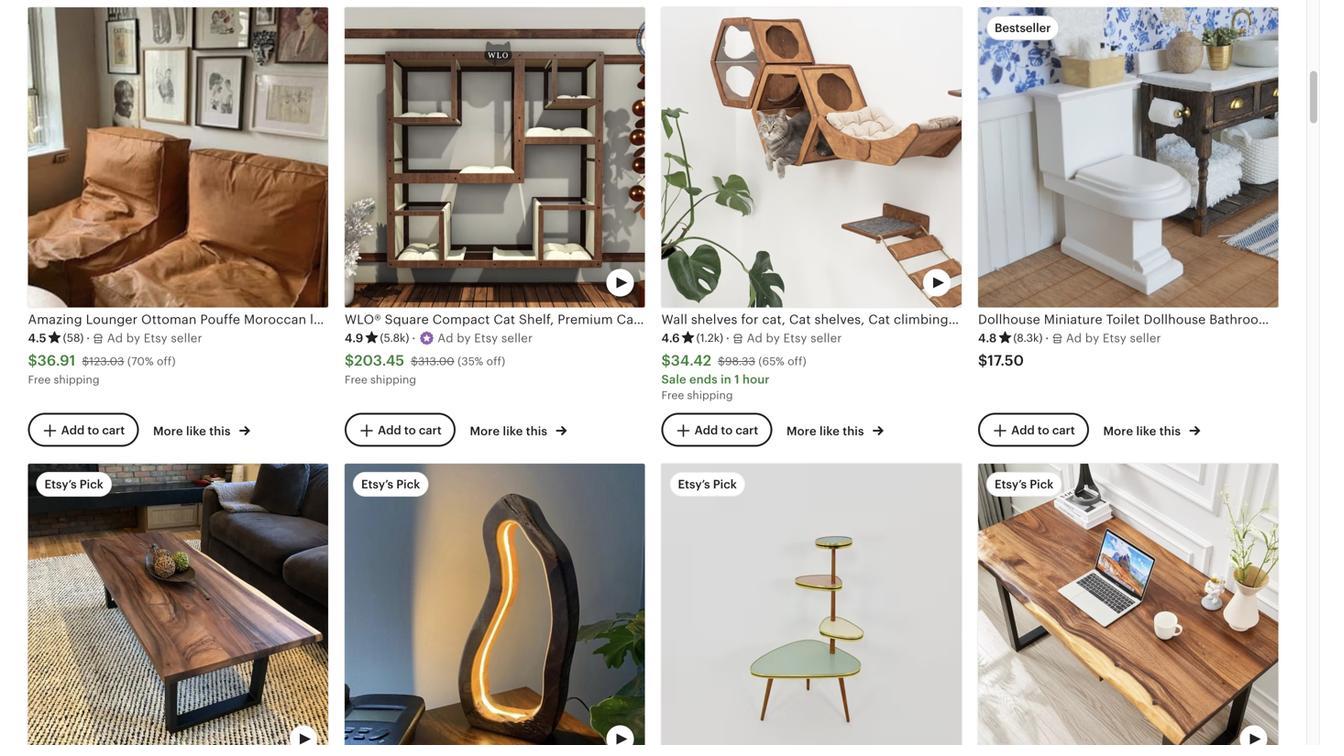Task type: vqa. For each thing, say whether or not it's contained in the screenshot.
2nd Pick
yes



Task type: describe. For each thing, give the bounding box(es) containing it.
pick for essential madre- wooden ambience lamp- home decor - handmade furniture - mothers day gift for her- minimalist image
[[396, 478, 420, 491]]

add for 203.45
[[378, 424, 401, 437]]

1
[[734, 372, 740, 386]]

4.5
[[28, 331, 46, 345]]

more for 203.45
[[470, 424, 500, 438]]

more like this link for 34.42
[[787, 421, 884, 440]]

3 etsy's pick link from the left
[[661, 464, 962, 745]]

(35%
[[457, 355, 483, 368]]

1 etsy's pick link from the left
[[28, 464, 328, 745]]

like for 36.91
[[186, 424, 206, 438]]

more for 36.91
[[153, 424, 183, 438]]

amazing lounger ottoman pouffe moroccan leather, ottoman lounger pouf, leather armchair light tan handmade footstool lounger pouffe moroccan image
[[28, 7, 328, 308]]

dollhouse miniature toilet dollhouse bathroom mini toilet dollhouse white toilet dollhouse furniture 1:12 scale furniture modern dollhouse image
[[978, 7, 1278, 308]]

4 more like this link from the left
[[1103, 421, 1200, 440]]

4 this from the left
[[1159, 424, 1181, 438]]

$ up sale
[[661, 353, 671, 369]]

bestseller
[[995, 21, 1051, 35]]

$ 203.45 $ 313.00 (35% off) free shipping
[[345, 353, 505, 386]]

$ right 203.45
[[411, 355, 418, 368]]

this for 36.91
[[209, 424, 231, 438]]

more like this link for 36.91
[[153, 421, 250, 440]]

add to cart for 34.42
[[695, 424, 758, 437]]

4 to from the left
[[1038, 424, 1049, 437]]

$ 34.42 $ 98.33 (65% off) sale ends in 1 hour free shipping
[[661, 353, 806, 401]]

more like this for 203.45
[[470, 424, 550, 438]]

17.50
[[988, 353, 1024, 369]]

more like this for 34.42
[[787, 424, 867, 438]]

off) for 203.45
[[486, 355, 505, 368]]

4 more from the left
[[1103, 424, 1133, 438]]

coffee table - tropical hardwood, live edge coffee table, wood coffee table, walnut coffee table, modern coffee table with u shaped legs image
[[28, 464, 328, 745]]

product video element for coffee table - tropical hardwood, live edge coffee table, wood coffee table, walnut coffee table, modern coffee table with u shaped legs image
[[28, 464, 328, 745]]

add to cart for 36.91
[[61, 424, 125, 437]]

like for 203.45
[[503, 424, 523, 438]]

3 pick from the left
[[713, 478, 737, 491]]

more for 34.42
[[787, 424, 817, 438]]

3 · from the left
[[726, 331, 730, 345]]

(8.3k)
[[1013, 332, 1043, 344]]

cart for 36.91
[[102, 424, 125, 437]]

to for 36.91
[[87, 424, 99, 437]]

4 cart from the left
[[1052, 424, 1075, 437]]

product video element for the desk - u shaped legs, live edge desk, wood desk, tropical hardwood, modern desk, office desk, desk with storage, computer desk image
[[978, 464, 1278, 745]]

36.91
[[37, 353, 76, 369]]

34.42
[[671, 353, 712, 369]]

(1.2k)
[[696, 332, 723, 344]]

(65%
[[758, 355, 785, 368]]

4.9
[[345, 331, 363, 345]]

this for 34.42
[[843, 424, 864, 438]]

pick for the desk - u shaped legs, live edge desk, wood desk, tropical hardwood, modern desk, office desk, desk with storage, computer desk image
[[1030, 478, 1054, 491]]

etsy's for essential madre- wooden ambience lamp- home decor - handmade furniture - mothers day gift for her- minimalist image
[[361, 478, 393, 491]]

$ down 4.5
[[28, 353, 37, 369]]

free for 203.45
[[345, 373, 367, 386]]

wlo® square compact cat shelf, premium cat wall furniture with free customization,multiple colors & easy to clean super soft fleece cushions image
[[345, 7, 645, 308]]

313.00
[[418, 355, 454, 368]]

off) for 36.91
[[157, 355, 176, 368]]

to for 203.45
[[404, 424, 416, 437]]



Task type: locate. For each thing, give the bounding box(es) containing it.
1 more like this link from the left
[[153, 421, 250, 440]]

cart for 203.45
[[419, 424, 442, 437]]

add down the $ 36.91 $ 123.03 (70% off) free shipping
[[61, 424, 85, 437]]

$ up the in
[[718, 355, 725, 368]]

(5.8k)
[[380, 332, 409, 344]]

1 off) from the left
[[157, 355, 176, 368]]

add for 34.42
[[695, 424, 718, 437]]

off) right "(70%"
[[157, 355, 176, 368]]

1 etsy's pick from the left
[[44, 478, 103, 491]]

4 etsy's pick from the left
[[995, 478, 1054, 491]]

pick for coffee table - tropical hardwood, live edge coffee table, wood coffee table, walnut coffee table, modern coffee table with u shaped legs image
[[79, 478, 103, 491]]

pick
[[79, 478, 103, 491], [396, 478, 420, 491], [713, 478, 737, 491], [1030, 478, 1054, 491]]

1 to from the left
[[87, 424, 99, 437]]

add to cart button for 36.91
[[28, 413, 139, 447]]

$ down 4.9
[[345, 353, 354, 369]]

ends
[[689, 372, 718, 386]]

(70%
[[127, 355, 154, 368]]

shipping for 36.91
[[54, 373, 99, 386]]

add for 36.91
[[61, 424, 85, 437]]

$ down 4.8
[[978, 353, 988, 369]]

1 horizontal spatial off)
[[486, 355, 505, 368]]

add to cart
[[61, 424, 125, 437], [378, 424, 442, 437], [695, 424, 758, 437], [1011, 424, 1075, 437]]

product video element for essential madre- wooden ambience lamp- home decor - handmade furniture - mothers day gift for her- minimalist image
[[345, 464, 645, 745]]

123.03
[[89, 355, 124, 368]]

off) right (35%
[[486, 355, 505, 368]]

like
[[186, 424, 206, 438], [503, 424, 523, 438], [820, 424, 840, 438], [1136, 424, 1156, 438]]

3 more like this link from the left
[[787, 421, 884, 440]]

· for 4.9
[[412, 331, 416, 345]]

shipping down 36.91
[[54, 373, 99, 386]]

etsy's for the desk - u shaped legs, live edge desk, wood desk, tropical hardwood, modern desk, office desk, desk with storage, computer desk image
[[995, 478, 1027, 491]]

wall shelves for cat, cat shelves, cat climbing wall shelf, cat house wall, cat shelves for wall, modern cat furniture, wood cat hexagon image
[[661, 7, 962, 308]]

2 cart from the left
[[419, 424, 442, 437]]

2 off) from the left
[[486, 355, 505, 368]]

2 to from the left
[[404, 424, 416, 437]]

off) for 34.42
[[788, 355, 806, 368]]

0 horizontal spatial off)
[[157, 355, 176, 368]]

add down 203.45
[[378, 424, 401, 437]]

1 · from the left
[[86, 331, 90, 345]]

· right the (58)
[[86, 331, 90, 345]]

more
[[153, 424, 183, 438], [470, 424, 500, 438], [787, 424, 817, 438], [1103, 424, 1133, 438]]

add down "ends"
[[695, 424, 718, 437]]

free down 203.45
[[345, 373, 367, 386]]

add to cart for 203.45
[[378, 424, 442, 437]]

3 add to cart button from the left
[[661, 413, 772, 447]]

add to cart down the 17.50
[[1011, 424, 1075, 437]]

more like this for 36.91
[[153, 424, 234, 438]]

product video element for wall shelves for cat, cat shelves, cat climbing wall shelf, cat house wall, cat shelves for wall, modern cat furniture, wood cat hexagon image
[[661, 7, 962, 308]]

more like this link
[[153, 421, 250, 440], [470, 421, 567, 440], [787, 421, 884, 440], [1103, 421, 1200, 440]]

add to cart button down the in
[[661, 413, 772, 447]]

4 add to cart from the left
[[1011, 424, 1075, 437]]

shipping for 203.45
[[370, 373, 416, 386]]

4 add from the left
[[1011, 424, 1035, 437]]

3 add from the left
[[695, 424, 718, 437]]

$
[[28, 353, 37, 369], [345, 353, 354, 369], [661, 353, 671, 369], [978, 353, 988, 369], [82, 355, 89, 368], [411, 355, 418, 368], [718, 355, 725, 368]]

like for 34.42
[[820, 424, 840, 438]]

free for 36.91
[[28, 373, 51, 386]]

1 add from the left
[[61, 424, 85, 437]]

3 this from the left
[[843, 424, 864, 438]]

shipping inside the $ 36.91 $ 123.03 (70% off) free shipping
[[54, 373, 99, 386]]

0 horizontal spatial free
[[28, 373, 51, 386]]

this for 203.45
[[526, 424, 547, 438]]

2 more from the left
[[470, 424, 500, 438]]

1 horizontal spatial free
[[345, 373, 367, 386]]

free
[[28, 373, 51, 386], [345, 373, 367, 386], [661, 389, 684, 401]]

2 like from the left
[[503, 424, 523, 438]]

hour
[[743, 372, 770, 386]]

add to cart button for 203.45
[[345, 413, 455, 447]]

more like this
[[153, 424, 234, 438], [470, 424, 550, 438], [787, 424, 867, 438], [1103, 424, 1184, 438]]

· for 4.5
[[86, 331, 90, 345]]

more like this link for 203.45
[[470, 421, 567, 440]]

203.45
[[354, 353, 404, 369]]

4.6
[[661, 331, 680, 345]]

2 pick from the left
[[396, 478, 420, 491]]

etsy's pick for coffee table - tropical hardwood, live edge coffee table, wood coffee table, walnut coffee table, modern coffee table with u shaped legs image product video element
[[44, 478, 103, 491]]

3 off) from the left
[[788, 355, 806, 368]]

3 cart from the left
[[736, 424, 758, 437]]

2 horizontal spatial free
[[661, 389, 684, 401]]

etsy's for coffee table - tropical hardwood, live edge coffee table, wood coffee table, walnut coffee table, modern coffee table with u shaped legs image
[[44, 478, 77, 491]]

2 add to cart from the left
[[378, 424, 442, 437]]

product video element for wlo® square compact cat shelf, premium cat wall furniture with free customization,multiple colors & easy to clean super soft fleece cushions image
[[345, 7, 645, 308]]

shipping down "ends"
[[687, 389, 733, 401]]

free down sale
[[661, 389, 684, 401]]

1 like from the left
[[186, 424, 206, 438]]

$ 17.50
[[978, 353, 1024, 369]]

· right "(8.3k)" on the top right
[[1045, 331, 1049, 345]]

98.33
[[725, 355, 755, 368]]

2 more like this from the left
[[470, 424, 550, 438]]

this
[[209, 424, 231, 438], [526, 424, 547, 438], [843, 424, 864, 438], [1159, 424, 1181, 438]]

· for 4.8
[[1045, 331, 1049, 345]]

etsy's pick for product video element corresponding to essential madre- wooden ambience lamp- home decor - handmade furniture - mothers day gift for her- minimalist image
[[361, 478, 420, 491]]

2 more like this link from the left
[[470, 421, 567, 440]]

add down the 17.50
[[1011, 424, 1035, 437]]

etsy's
[[44, 478, 77, 491], [361, 478, 393, 491], [678, 478, 710, 491], [995, 478, 1027, 491]]

essential madre- wooden ambience lamp- home decor - handmade furniture - mothers day gift for her- minimalist image
[[345, 464, 645, 745]]

4 more like this from the left
[[1103, 424, 1184, 438]]

3 add to cart from the left
[[695, 424, 758, 437]]

etsy's pick for product video element for the desk - u shaped legs, live edge desk, wood desk, tropical hardwood, modern desk, office desk, desk with storage, computer desk image
[[995, 478, 1054, 491]]

free inside $ 34.42 $ 98.33 (65% off) sale ends in 1 hour free shipping
[[661, 389, 684, 401]]

etsy's pick
[[44, 478, 103, 491], [361, 478, 420, 491], [678, 478, 737, 491], [995, 478, 1054, 491]]

0 horizontal spatial shipping
[[54, 373, 99, 386]]

1 pick from the left
[[79, 478, 103, 491]]

sale
[[661, 372, 686, 386]]

add
[[61, 424, 85, 437], [378, 424, 401, 437], [695, 424, 718, 437], [1011, 424, 1035, 437]]

$ 36.91 $ 123.03 (70% off) free shipping
[[28, 353, 176, 386]]

add to cart button for 34.42
[[661, 413, 772, 447]]

to
[[87, 424, 99, 437], [404, 424, 416, 437], [721, 424, 733, 437], [1038, 424, 1049, 437]]

cart
[[102, 424, 125, 437], [419, 424, 442, 437], [736, 424, 758, 437], [1052, 424, 1075, 437]]

2 etsy's from the left
[[361, 478, 393, 491]]

shipping
[[54, 373, 99, 386], [370, 373, 416, 386], [687, 389, 733, 401]]

shipping inside $ 203.45 $ 313.00 (35% off) free shipping
[[370, 373, 416, 386]]

3 more like this from the left
[[787, 424, 867, 438]]

(58)
[[63, 332, 84, 344]]

2 etsy's pick from the left
[[361, 478, 420, 491]]

1 horizontal spatial shipping
[[370, 373, 416, 386]]

free inside the $ 36.91 $ 123.03 (70% off) free shipping
[[28, 373, 51, 386]]

off) inside the $ 36.91 $ 123.03 (70% off) free shipping
[[157, 355, 176, 368]]

2 etsy's pick link from the left
[[345, 464, 645, 745]]

off) right (65%
[[788, 355, 806, 368]]

in
[[721, 372, 731, 386]]

to for 34.42
[[721, 424, 733, 437]]

off) inside $ 203.45 $ 313.00 (35% off) free shipping
[[486, 355, 505, 368]]

2 horizontal spatial off)
[[788, 355, 806, 368]]

3 more from the left
[[787, 424, 817, 438]]

1 more like this from the left
[[153, 424, 234, 438]]

add to cart down the $ 36.91 $ 123.03 (70% off) free shipping
[[61, 424, 125, 437]]

3 to from the left
[[721, 424, 733, 437]]

off) inside $ 34.42 $ 98.33 (65% off) sale ends in 1 hour free shipping
[[788, 355, 806, 368]]

add to cart button down $ 203.45 $ 313.00 (35% off) free shipping
[[345, 413, 455, 447]]

add to cart down $ 203.45 $ 313.00 (35% off) free shipping
[[378, 424, 442, 437]]

4 like from the left
[[1136, 424, 1156, 438]]

shipping inside $ 34.42 $ 98.33 (65% off) sale ends in 1 hour free shipping
[[687, 389, 733, 401]]

·
[[86, 331, 90, 345], [412, 331, 416, 345], [726, 331, 730, 345], [1045, 331, 1049, 345]]

· right (5.8k)
[[412, 331, 416, 345]]

4 · from the left
[[1045, 331, 1049, 345]]

1 more from the left
[[153, 424, 183, 438]]

4 etsy's pick link from the left
[[978, 464, 1278, 745]]

1 cart from the left
[[102, 424, 125, 437]]

2 horizontal spatial shipping
[[687, 389, 733, 401]]

2 · from the left
[[412, 331, 416, 345]]

4.8
[[978, 331, 997, 345]]

1 this from the left
[[209, 424, 231, 438]]

2 add from the left
[[378, 424, 401, 437]]

shipping down 203.45
[[370, 373, 416, 386]]

add to cart button down the $ 36.91 $ 123.03 (70% off) free shipping
[[28, 413, 139, 447]]

4 etsy's from the left
[[995, 478, 1027, 491]]

add to cart button
[[28, 413, 139, 447], [345, 413, 455, 447], [661, 413, 772, 447], [978, 413, 1089, 447]]

3 etsy's pick from the left
[[678, 478, 737, 491]]

· right (1.2k)
[[726, 331, 730, 345]]

4 add to cart button from the left
[[978, 413, 1089, 447]]

add to cart button down the 17.50
[[978, 413, 1089, 447]]

free down 36.91
[[28, 373, 51, 386]]

desk - u shaped legs, live edge desk, wood desk, tropical hardwood, modern desk, office desk, desk with storage, computer desk image
[[978, 464, 1278, 745]]

3 etsy's from the left
[[678, 478, 710, 491]]

product video element
[[345, 7, 645, 308], [661, 7, 962, 308], [28, 464, 328, 745], [345, 464, 645, 745], [978, 464, 1278, 745]]

3 like from the left
[[820, 424, 840, 438]]

cart for 34.42
[[736, 424, 758, 437]]

2 add to cart button from the left
[[345, 413, 455, 447]]

1950s german plant stand, colorful vintage mid-century minimalist indoor plant stand side table retro flower table image
[[661, 464, 962, 745]]

$ down the (58)
[[82, 355, 89, 368]]

1 add to cart from the left
[[61, 424, 125, 437]]

1 etsy's from the left
[[44, 478, 77, 491]]

add to cart down the in
[[695, 424, 758, 437]]

free inside $ 203.45 $ 313.00 (35% off) free shipping
[[345, 373, 367, 386]]

2 this from the left
[[526, 424, 547, 438]]

4 pick from the left
[[1030, 478, 1054, 491]]

1 add to cart button from the left
[[28, 413, 139, 447]]

off)
[[157, 355, 176, 368], [486, 355, 505, 368], [788, 355, 806, 368]]

etsy's pick link
[[28, 464, 328, 745], [345, 464, 645, 745], [661, 464, 962, 745], [978, 464, 1278, 745]]



